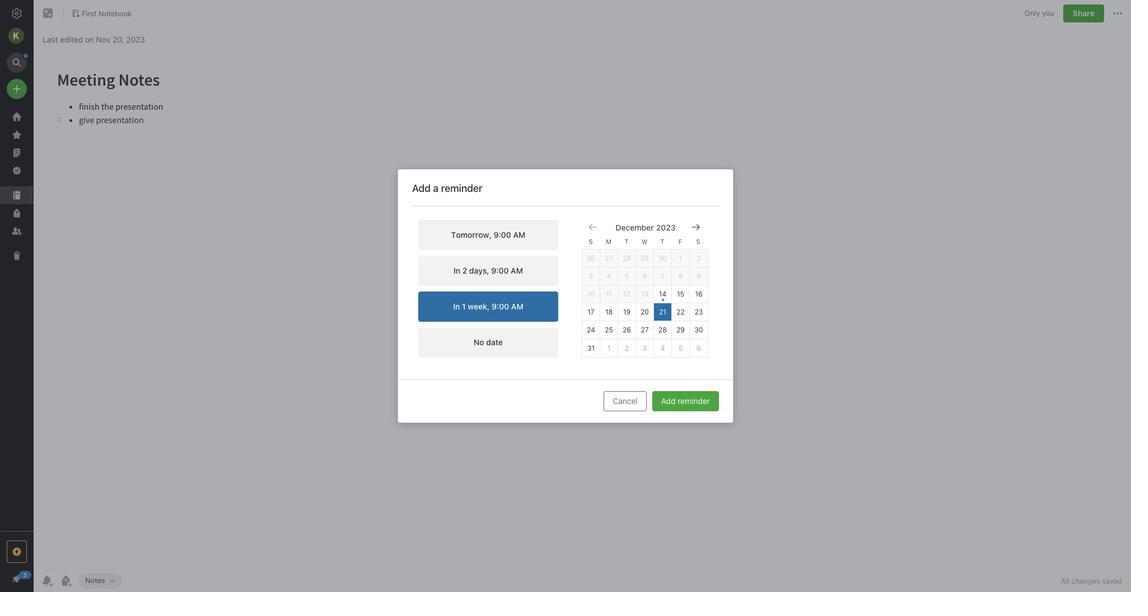 Task type: locate. For each thing, give the bounding box(es) containing it.
1 horizontal spatial s
[[696, 238, 700, 245]]

first
[[82, 9, 97, 18]]

0 horizontal spatial 30 button
[[654, 250, 672, 268]]

1 vertical spatial 1 button
[[600, 339, 618, 357]]

0 vertical spatial 28
[[623, 254, 631, 263]]

december
[[616, 223, 654, 232]]

2 button
[[690, 250, 708, 268], [618, 339, 636, 357]]

1 vertical spatial reminder
[[678, 397, 710, 406]]

add inside button
[[661, 397, 676, 406]]

1 horizontal spatial 1 button
[[672, 250, 690, 268]]

f
[[679, 238, 682, 245]]

1 horizontal spatial 28
[[659, 326, 667, 334]]

1 horizontal spatial 2 button
[[690, 250, 708, 268]]

nov
[[96, 34, 110, 44]]

29 button down the 22
[[672, 322, 690, 339]]

1 horizontal spatial 5
[[679, 344, 683, 353]]

28 down december field
[[623, 254, 631, 263]]

30 button down 23
[[690, 322, 708, 339]]

5 button
[[618, 268, 636, 286], [672, 339, 690, 357]]

1 horizontal spatial 29
[[677, 326, 685, 334]]

0 vertical spatial am
[[513, 230, 526, 240]]

30 button
[[654, 250, 672, 268], [690, 322, 708, 339]]

29 down w
[[641, 254, 649, 263]]

28
[[623, 254, 631, 263], [659, 326, 667, 334]]

tree
[[0, 108, 34, 531]]

am right days,
[[511, 266, 523, 276]]

1 horizontal spatial 29 button
[[672, 322, 690, 339]]

0 vertical spatial 4
[[607, 272, 611, 281]]

0 vertical spatial add
[[412, 183, 431, 194]]

first notebook
[[82, 9, 132, 18]]

9
[[697, 272, 701, 281]]

1 vertical spatial 2
[[462, 266, 467, 276]]

29
[[641, 254, 649, 263], [677, 326, 685, 334]]

1 vertical spatial 9:00
[[491, 266, 509, 276]]

1 button right 31 at the right of page
[[600, 339, 618, 357]]

1 vertical spatial 29
[[677, 326, 685, 334]]

1 horizontal spatial 5 button
[[672, 339, 690, 357]]

1 vertical spatial 27
[[641, 326, 649, 334]]

2023 right the december
[[656, 223, 676, 232]]

0 horizontal spatial 4
[[607, 272, 611, 281]]

3 down the 20 button
[[643, 344, 647, 353]]

2023
[[126, 34, 145, 44], [656, 223, 676, 232]]

20 button
[[636, 304, 654, 322]]

1 down f on the top
[[679, 254, 682, 263]]

16
[[695, 290, 703, 299]]

12 button
[[618, 286, 636, 304]]

9:00 right days,
[[491, 266, 509, 276]]

notes button
[[78, 574, 123, 589]]

19 button
[[618, 304, 636, 322]]

1 right 31 button at the bottom right
[[608, 344, 611, 353]]

26 button down 19
[[618, 322, 636, 339]]

all
[[1061, 577, 1070, 586]]

0 horizontal spatial 30
[[659, 254, 667, 263]]

upgrade image
[[10, 546, 24, 559]]

1 horizontal spatial 2023
[[656, 223, 676, 232]]

2 vertical spatial 2
[[625, 344, 629, 353]]

0 horizontal spatial 1
[[608, 344, 611, 353]]

5 up 12
[[625, 272, 629, 281]]

1 horizontal spatial 30 button
[[690, 322, 708, 339]]

am up in 2 days, 9:00 am
[[513, 230, 526, 240]]

26 button
[[583, 250, 600, 268], [618, 322, 636, 339]]

0 vertical spatial 27
[[605, 254, 613, 263]]

6 button up 13
[[636, 268, 654, 286]]

cancel
[[613, 397, 638, 406]]

31 button
[[583, 339, 600, 357]]

0 horizontal spatial 6 button
[[636, 268, 654, 286]]

1
[[679, 254, 682, 263], [608, 344, 611, 353]]

1 vertical spatial am
[[511, 266, 523, 276]]

28 down 21 button
[[659, 326, 667, 334]]

1 button down f on the top
[[672, 250, 690, 268]]

30 button up 7
[[654, 250, 672, 268]]

1 horizontal spatial 27 button
[[636, 322, 654, 339]]

1 horizontal spatial 30
[[695, 326, 703, 334]]

t down december field
[[625, 238, 629, 245]]

0 vertical spatial 9:00
[[494, 230, 511, 240]]

0 vertical spatial 29 button
[[636, 250, 654, 268]]

w
[[642, 238, 648, 245]]

2 button up 9
[[690, 250, 708, 268]]

28 button down 21
[[654, 322, 672, 339]]

9:00
[[494, 230, 511, 240], [491, 266, 509, 276]]

5
[[625, 272, 629, 281], [679, 344, 683, 353]]

6 up 13
[[643, 272, 647, 281]]

0 horizontal spatial t
[[625, 238, 629, 245]]

27
[[605, 254, 613, 263], [641, 326, 649, 334]]

only you
[[1025, 9, 1055, 18]]

0 horizontal spatial add
[[412, 183, 431, 194]]

23 button
[[690, 304, 708, 322]]

29 button
[[636, 250, 654, 268], [672, 322, 690, 339]]

3 button up 10
[[583, 268, 600, 286]]

29 down 22 button
[[677, 326, 685, 334]]

29 button down w
[[636, 250, 654, 268]]

1 vertical spatial 30
[[695, 326, 703, 334]]

1 horizontal spatial t
[[661, 238, 665, 245]]

6 button down 23 button
[[690, 339, 708, 357]]

26 button up 10
[[583, 250, 600, 268]]

you
[[1042, 9, 1055, 18]]

no date
[[474, 338, 503, 347]]

2
[[697, 254, 701, 263], [462, 266, 467, 276], [625, 344, 629, 353]]

0 vertical spatial 3 button
[[583, 268, 600, 286]]

1 vertical spatial 28 button
[[654, 322, 672, 339]]

13
[[641, 290, 649, 299]]

0 horizontal spatial 3
[[589, 272, 593, 281]]

1 vertical spatial 1
[[608, 344, 611, 353]]

0 vertical spatial 28 button
[[618, 250, 636, 268]]

23
[[695, 308, 703, 316]]

am inside 'button'
[[513, 230, 526, 240]]

0 vertical spatial 27 button
[[600, 250, 618, 268]]

1 horizontal spatial 4
[[661, 344, 665, 353]]

30 down 23 button
[[695, 326, 703, 334]]

0 vertical spatial 2023
[[126, 34, 145, 44]]

25
[[605, 326, 613, 334]]

1 horizontal spatial 27
[[641, 326, 649, 334]]

days,
[[469, 266, 489, 276]]

9:00 right tomorrow, at the left
[[494, 230, 511, 240]]

0 horizontal spatial 28
[[623, 254, 631, 263]]

expand note image
[[41, 7, 55, 20]]

0 horizontal spatial 4 button
[[600, 268, 618, 286]]

0 horizontal spatial 6
[[643, 272, 647, 281]]

0 horizontal spatial 2 button
[[618, 339, 636, 357]]

26 up 10
[[587, 254, 595, 263]]

11
[[606, 290, 612, 299]]

6 button
[[636, 268, 654, 286], [690, 339, 708, 357]]

0 horizontal spatial s
[[589, 238, 593, 245]]

1 s from the left
[[589, 238, 593, 245]]

0 vertical spatial 1
[[679, 254, 682, 263]]

15
[[677, 290, 684, 299]]

reminder inside button
[[678, 397, 710, 406]]

in 2 days, 9:00 am button
[[418, 256, 558, 286]]

18 button
[[600, 304, 618, 322]]

14 button
[[654, 286, 672, 304]]

0 horizontal spatial 2
[[462, 266, 467, 276]]

10
[[588, 290, 595, 299]]

28 button down december field
[[618, 250, 636, 268]]

0 vertical spatial 2
[[697, 254, 701, 263]]

1 vertical spatial add
[[661, 397, 676, 406]]

0 vertical spatial 30
[[659, 254, 667, 263]]

1 vertical spatial 3
[[643, 344, 647, 353]]

am
[[513, 230, 526, 240], [511, 266, 523, 276]]

4 button down 21 button
[[654, 339, 672, 357]]

no
[[474, 338, 484, 347]]

0 vertical spatial reminder
[[441, 183, 483, 194]]

note window element
[[34, 0, 1131, 593]]

1 horizontal spatial 6
[[697, 344, 701, 353]]

tomorrow, 9:00 am
[[451, 230, 526, 240]]

t
[[625, 238, 629, 245], [661, 238, 665, 245]]

5 button up 12
[[618, 268, 636, 286]]

changes
[[1072, 577, 1101, 586]]

9:00 inside 'button'
[[494, 230, 511, 240]]

1 vertical spatial 4 button
[[654, 339, 672, 357]]

s right f on the top
[[696, 238, 700, 245]]

5 down 22 button
[[679, 344, 683, 353]]

0 vertical spatial 29
[[641, 254, 649, 263]]

0 horizontal spatial 26
[[587, 254, 595, 263]]

1 horizontal spatial add
[[661, 397, 676, 406]]

1 vertical spatial 4
[[661, 344, 665, 353]]

4 down 21 button
[[661, 344, 665, 353]]

27 down m
[[605, 254, 613, 263]]

30 up 7
[[659, 254, 667, 263]]

2 right in
[[462, 266, 467, 276]]

5 button down 22 button
[[672, 339, 690, 357]]

1 horizontal spatial 26 button
[[618, 322, 636, 339]]

6
[[643, 272, 647, 281], [697, 344, 701, 353]]

27 for leftmost 27 "button"
[[605, 254, 613, 263]]

4
[[607, 272, 611, 281], [661, 344, 665, 353]]

first notebook button
[[68, 6, 136, 21]]

on
[[85, 34, 94, 44]]

2 right 31 button at the bottom right
[[625, 344, 629, 353]]

27 button down m
[[600, 250, 618, 268]]

28 button
[[618, 250, 636, 268], [654, 322, 672, 339]]

1 t from the left
[[625, 238, 629, 245]]

3 up 10
[[589, 272, 593, 281]]

3 button down the 20 button
[[636, 339, 654, 357]]

2 up 9
[[697, 254, 701, 263]]

reminder
[[441, 183, 483, 194], [678, 397, 710, 406]]

27 for 27 "button" to the right
[[641, 326, 649, 334]]

10 button
[[583, 286, 600, 304]]

0 vertical spatial 6 button
[[636, 268, 654, 286]]

4 button up 11
[[600, 268, 618, 286]]

share
[[1073, 8, 1095, 18]]

0 horizontal spatial 3 button
[[583, 268, 600, 286]]

9:00 inside button
[[491, 266, 509, 276]]

27 down the 20 button
[[641, 326, 649, 334]]

0 horizontal spatial 5 button
[[618, 268, 636, 286]]

27 button down 20 on the right bottom of page
[[636, 322, 654, 339]]

0 vertical spatial 2 button
[[690, 250, 708, 268]]

add right cancel
[[661, 397, 676, 406]]

s
[[589, 238, 593, 245], [696, 238, 700, 245]]

s left m
[[589, 238, 593, 245]]

last
[[43, 34, 58, 44]]

add
[[412, 183, 431, 194], [661, 397, 676, 406]]

30
[[659, 254, 667, 263], [695, 326, 703, 334]]

26 right 25 button
[[623, 326, 631, 334]]

2 button down 19 button
[[618, 339, 636, 357]]

1 vertical spatial 6 button
[[690, 339, 708, 357]]

4 button
[[600, 268, 618, 286], [654, 339, 672, 357]]

3
[[589, 272, 593, 281], [643, 344, 647, 353]]

add reminder button
[[652, 392, 719, 412]]

1 vertical spatial 26
[[623, 326, 631, 334]]

t down 2023 field
[[661, 238, 665, 245]]

1 vertical spatial 2 button
[[618, 339, 636, 357]]

2023 right "20," at the top left of the page
[[126, 34, 145, 44]]

add left a on the left of the page
[[412, 183, 431, 194]]

1 vertical spatial 6
[[697, 344, 701, 353]]

m
[[606, 238, 612, 245]]

0 vertical spatial 4 button
[[600, 268, 618, 286]]

6 down 23 button
[[697, 344, 701, 353]]

0 vertical spatial 26 button
[[583, 250, 600, 268]]

0 horizontal spatial reminder
[[441, 183, 483, 194]]

4 up 11
[[607, 272, 611, 281]]



Task type: vqa. For each thing, say whether or not it's contained in the screenshot.
all
yes



Task type: describe. For each thing, give the bounding box(es) containing it.
2 s from the left
[[696, 238, 700, 245]]

8
[[679, 272, 683, 281]]

22 button
[[672, 304, 690, 322]]

2 t from the left
[[661, 238, 665, 245]]

last edited on nov 20, 2023
[[43, 34, 145, 44]]

0 vertical spatial 1 button
[[672, 250, 690, 268]]

7 button
[[654, 268, 672, 286]]

2 horizontal spatial 2
[[697, 254, 701, 263]]

4 for the right 4 button
[[661, 344, 665, 353]]

only
[[1025, 9, 1040, 18]]

20
[[641, 308, 649, 316]]

0 vertical spatial 30 button
[[654, 250, 672, 268]]

date
[[486, 338, 503, 347]]

0 horizontal spatial 27 button
[[600, 250, 618, 268]]

settings image
[[10, 7, 24, 20]]

add a reminder
[[412, 183, 483, 194]]

add tag image
[[59, 575, 73, 588]]

12
[[623, 290, 631, 299]]

1 horizontal spatial 2
[[625, 344, 629, 353]]

18
[[605, 308, 613, 316]]

8 button
[[672, 268, 690, 286]]

14
[[659, 290, 667, 299]]

20,
[[113, 34, 124, 44]]

in
[[454, 266, 460, 276]]

24
[[587, 326, 595, 334]]

1 horizontal spatial 4 button
[[654, 339, 672, 357]]

13 button
[[636, 286, 654, 304]]

17
[[588, 308, 595, 316]]

19
[[623, 308, 631, 316]]

1 vertical spatial 2023
[[656, 223, 676, 232]]

December field
[[614, 222, 654, 233]]

1 vertical spatial 29 button
[[672, 322, 690, 339]]

7
[[661, 272, 665, 281]]

am inside button
[[511, 266, 523, 276]]

31
[[588, 344, 595, 353]]

1 horizontal spatial 26
[[623, 326, 631, 334]]

1 horizontal spatial 28 button
[[654, 322, 672, 339]]

home image
[[10, 110, 24, 124]]

2023 field
[[654, 222, 676, 233]]

0 vertical spatial 5 button
[[618, 268, 636, 286]]

0 horizontal spatial 1 button
[[600, 339, 618, 357]]

30 for the top 30 button
[[659, 254, 667, 263]]

notebook
[[99, 9, 132, 18]]

2023 inside 'note window' 'element'
[[126, 34, 145, 44]]

cancel button
[[604, 392, 647, 412]]

add reminder
[[661, 397, 710, 406]]

saved
[[1103, 577, 1122, 586]]

25 button
[[600, 322, 618, 339]]

Note Editor text field
[[34, 54, 1131, 570]]

4 for the top 4 button
[[607, 272, 611, 281]]

0 horizontal spatial 28 button
[[618, 250, 636, 268]]

2 inside button
[[462, 266, 467, 276]]

0 vertical spatial 3
[[589, 272, 593, 281]]

tomorrow,
[[451, 230, 492, 240]]

notes
[[85, 576, 105, 585]]

24 button
[[583, 322, 600, 339]]

1 vertical spatial 5
[[679, 344, 683, 353]]

30 for the bottommost 30 button
[[695, 326, 703, 334]]

add for add a reminder
[[412, 183, 431, 194]]

no date button
[[418, 328, 558, 358]]

edited
[[60, 34, 83, 44]]

tomorrow, 9:00 am button
[[418, 220, 558, 250]]

add a reminder image
[[40, 575, 54, 588]]

1 vertical spatial 5 button
[[672, 339, 690, 357]]

1 vertical spatial 26 button
[[618, 322, 636, 339]]

december 2023
[[616, 223, 676, 232]]

21 button
[[654, 304, 672, 322]]

add for add reminder
[[661, 397, 676, 406]]

16 button
[[690, 286, 708, 304]]

22
[[677, 308, 685, 316]]

11 button
[[600, 286, 618, 304]]

share button
[[1064, 4, 1105, 22]]

1 horizontal spatial 3 button
[[636, 339, 654, 357]]

17 button
[[583, 304, 600, 322]]

9 button
[[690, 268, 708, 286]]

0 vertical spatial 26
[[587, 254, 595, 263]]

0 horizontal spatial 5
[[625, 272, 629, 281]]

in 2 days, 9:00 am
[[454, 266, 523, 276]]

0 vertical spatial 6
[[643, 272, 647, 281]]

1 vertical spatial 30 button
[[690, 322, 708, 339]]

1 horizontal spatial 3
[[643, 344, 647, 353]]

a
[[433, 183, 439, 194]]

0 horizontal spatial 26 button
[[583, 250, 600, 268]]

all changes saved
[[1061, 577, 1122, 586]]

1 horizontal spatial 1
[[679, 254, 682, 263]]

15 button
[[672, 286, 690, 304]]

1 vertical spatial 28
[[659, 326, 667, 334]]

0 horizontal spatial 29
[[641, 254, 649, 263]]

21
[[659, 308, 666, 316]]

1 horizontal spatial 6 button
[[690, 339, 708, 357]]



